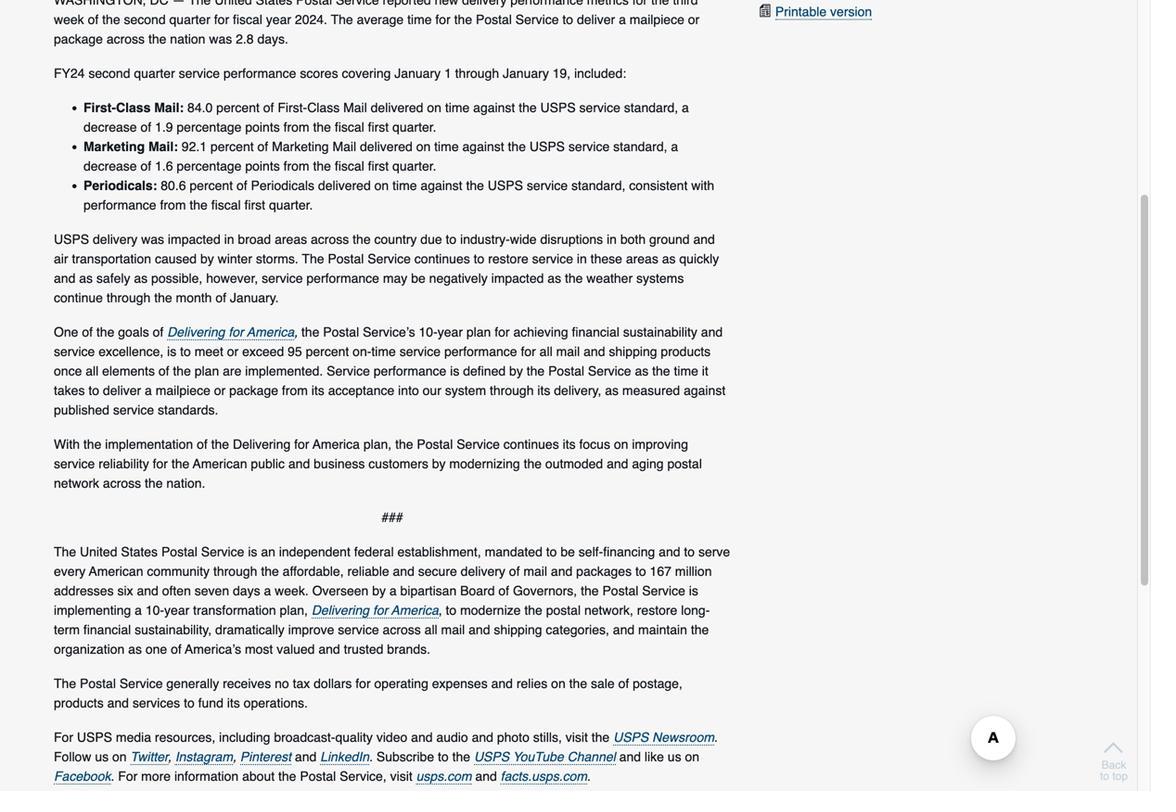 Task type: describe. For each thing, give the bounding box(es) containing it.
linkedin link
[[320, 750, 369, 765]]

visit inside "twitter , instagram , pinterest and linkedin . subscribe to the usps youtube channel and like us on facebook . for more information about the postal service, visit usps.com and facts.usps.com ."
[[390, 769, 413, 784]]

package inside "washington, dc — the united states postal service reported new  delivery performance metrics for the third week of the second quarter for  fiscal year 2024. the average time for the postal service to deliver a  mailpiece or package across the nation was 2.8 days."
[[54, 31, 103, 46]]

of inside usps  delivery was impacted in broad areas across the country due to industry-wide  disruptions in both ground and air transportation caused by winter storms. the  postal service continues to restore service in these areas as quickly and as  safely as possible, however, service performance may be negatively impacted as  the weather systems continue through the month of january.
[[216, 290, 226, 305]]

and left relies
[[491, 676, 513, 691]]

of inside the postal service generally receives no tax dollars for operating expenses and relies on the sale of postage, products and services to fund its operations.
[[619, 676, 629, 691]]

to left "167"
[[636, 564, 646, 579]]

achieving
[[514, 325, 568, 339]]

weather
[[587, 271, 633, 286]]

postal inside the postal service generally receives no tax dollars for operating expenses and relies on the sale of postage, products and services to fund its operations.
[[80, 676, 116, 691]]

of up periodicals
[[258, 139, 268, 154]]

0 vertical spatial visit
[[566, 730, 588, 745]]

storms.
[[256, 251, 299, 266]]

1 first- from the left
[[84, 100, 116, 115]]

1 vertical spatial mail:
[[148, 139, 178, 154]]

time down service's
[[372, 344, 396, 359]]

governors,
[[513, 584, 577, 598]]

mail inside , to modernize the postal network, restore long- term financial sustainability, dramatically improve service across all mail and shipping categories, and maintain the organization as one of america's most valued and trusted brands.
[[441, 623, 465, 637]]

and up quickly
[[694, 232, 715, 247]]

, inside , to modernize the postal network, restore long- term financial sustainability, dramatically improve service across all mail and shipping categories, and maintain the organization as one of america's most valued and trusted brands.
[[439, 603, 442, 618]]

secure
[[418, 564, 457, 579]]

consistent
[[629, 178, 688, 193]]

transformation
[[193, 603, 276, 618]]

service,
[[340, 769, 387, 784]]

nation.
[[166, 476, 205, 491]]

across inside , to modernize the postal network, restore long- term financial sustainability, dramatically improve service across all mail and shipping categories, and maintain the organization as one of america's most valued and trusted brands.
[[383, 623, 421, 637]]

is down one of the goals of delivering  for america ,
[[167, 344, 177, 359]]

from inside 80.6 percent of periodicals delivered on time against the usps  service standard, consistent with performance from the fiscal  first quarter.
[[160, 198, 186, 212]]

back
[[1102, 759, 1127, 772]]

2 horizontal spatial in
[[607, 232, 617, 247]]

week.
[[275, 584, 309, 598]]

standard, inside 92.1 percent of marketing mail delivered on time against the  usps service standard, a decrease of 1.6 percentage points from the fiscal first  quarter.
[[613, 139, 668, 154]]

performance down days.
[[224, 66, 296, 81]]

of right 84.0 at the left top of the page
[[263, 100, 274, 115]]

systems
[[637, 271, 684, 286]]

, down including at the bottom left of page
[[233, 750, 237, 764]]

performance up into
[[374, 364, 447, 378]]

of left "1.9"
[[141, 120, 151, 134]]

subscribe
[[377, 750, 434, 764]]

youtube
[[513, 750, 564, 764]]

one of the goals of delivering  for america ,
[[54, 325, 298, 339]]

metrics
[[587, 0, 629, 7]]

categories,
[[546, 623, 610, 637]]

of inside "the postal service's 10-year plan for achieving financial sustainability  and service excellence, is to meet or exceed 95 percent on-time service  performance for all mail and shipping products once all elements of the plan  are implemented. service performance is defined by the postal service as the  time it takes to deliver a mailpiece or package from its acceptance into our  system through its delivery, as measured against published service standards."
[[159, 364, 169, 378]]

0 vertical spatial impacted
[[168, 232, 221, 247]]

quarter. inside 80.6 percent of periodicals delivered on time against the usps  service standard, consistent with performance from the fiscal  first quarter.
[[269, 198, 313, 212]]

, up more
[[168, 750, 172, 764]]

service inside 92.1 percent of marketing mail delivered on time against the  usps service standard, a decrease of 1.6 percentage points from the fiscal first  quarter.
[[569, 139, 610, 154]]

postal inside usps  delivery was impacted in broad areas across the country due to industry-wide  disruptions in both ground and air transportation caused by winter storms. the  postal service continues to restore service in these areas as quickly and as  safely as possible, however, service performance may be negatively impacted as  the weather systems continue through the month of january.
[[328, 251, 364, 266]]

and down modernize
[[469, 623, 490, 637]]

of inside , to modernize the postal network, restore long- term financial sustainability, dramatically improve service across all mail and shipping categories, and maintain the organization as one of america's most valued and trusted brands.
[[171, 642, 182, 657]]

every
[[54, 564, 86, 579]]

against inside 84.0  percent of first-class mail delivered on time against the usps service  standard, a decrease of 1.9 percentage points from the fiscal first quarter.
[[473, 100, 515, 115]]

for inside "twitter , instagram , pinterest and linkedin . subscribe to the usps youtube channel and like us on facebook . for more information about the postal service, visit usps.com and facts.usps.com ."
[[118, 769, 138, 784]]

a inside 84.0  percent of first-class mail delivered on time against the usps service  standard, a decrease of 1.9 percentage points from the fiscal first quarter.
[[682, 100, 689, 115]]

united inside the united states postal service is an independent federal establishment, mandated to be self-financing and to serve every american community through the affordable, reliable and secure delivery of mail and packages to 167 million addresses six and often seven days a week. overseen by a bipartisan board of governors, the postal service is implementing a 10-year  transformation plan,
[[80, 545, 117, 559]]

and down broadcast-
[[295, 750, 317, 764]]

and down 'improve'
[[319, 642, 340, 657]]

including
[[219, 730, 270, 745]]

the inside the postal service generally receives no tax dollars for operating expenses and relies on the sale of postage, products and services to fund its operations.
[[54, 676, 76, 691]]

service up acceptance
[[327, 364, 370, 378]]

service up 19,
[[516, 12, 559, 27]]

and up the governors,
[[551, 564, 573, 579]]

of inside "washington, dc — the united states postal service reported new  delivery performance metrics for the third week of the second quarter for  fiscal year 2024. the average time for the postal service to deliver a  mailpiece or package across the nation was 2.8 days."
[[88, 12, 99, 27]]

from inside 92.1 percent of marketing mail delivered on time against the  usps service standard, a decrease of 1.6 percentage points from the fiscal first  quarter.
[[284, 159, 310, 173]]

public
[[251, 456, 285, 471]]

167
[[650, 564, 672, 579]]

delivery inside the united states postal service is an independent federal establishment, mandated to be self-financing and to serve every american community through the affordable, reliable and secure delivery of mail and packages to 167 million addresses six and often seven days a week. overseen by a bipartisan board of governors, the postal service is implementing a 10-year  transformation plan,
[[461, 564, 506, 579]]

marketing inside 92.1 percent of marketing mail delivered on time against the  usps service standard, a decrease of 1.6 percentage points from the fiscal first  quarter.
[[272, 139, 329, 154]]

through inside usps  delivery was impacted in broad areas across the country due to industry-wide  disruptions in both ground and air transportation caused by winter storms. the  postal service continues to restore service in these areas as quickly and as  safely as possible, however, service performance may be negatively impacted as  the weather systems continue through the month of january.
[[107, 290, 151, 305]]

service up average
[[336, 0, 379, 7]]

through right 1
[[455, 66, 499, 81]]

six
[[117, 584, 133, 598]]

points inside 84.0  percent of first-class mail delivered on time against the usps service  standard, a decrease of 1.9 percentage points from the fiscal first quarter.
[[245, 120, 280, 134]]

the inside the united states postal service is an independent federal establishment, mandated to be self-financing and to serve every american community through the affordable, reliable and secure delivery of mail and packages to 167 million addresses six and often seven days a week. overseen by a bipartisan board of governors, the postal service is implementing a 10-year  transformation plan,
[[54, 545, 76, 559]]

performance up defined
[[444, 344, 517, 359]]

american inside the with  the implementation of the delivering for america plan, the postal service  continues its focus on improving service reliability for the american public  and business customers by modernizing the outmoded and aging postal network  across the nation.
[[193, 456, 247, 471]]

as up continue
[[79, 271, 93, 286]]

, up 95
[[294, 325, 298, 339]]

decrease inside 92.1 percent of marketing mail delivered on time against the  usps service standard, a decrease of 1.6 percentage points from the fiscal first  quarter.
[[84, 159, 137, 173]]

shipping inside , to modernize the postal network, restore long- term financial sustainability, dramatically improve service across all mail and shipping categories, and maintain the organization as one of america's most valued and trusted brands.
[[494, 623, 542, 637]]

usps.com
[[416, 769, 472, 784]]

1.6
[[155, 159, 173, 173]]

through inside the united states postal service is an independent federal establishment, mandated to be self-financing and to serve every american community through the affordable, reliable and secure delivery of mail and packages to 167 million addresses six and often seven days a week. overseen by a bipartisan board of governors, the postal service is implementing a 10-year  transformation plan,
[[213, 564, 257, 579]]

scores
[[300, 66, 338, 81]]

financial inside "the postal service's 10-year plan for achieving financial sustainability  and service excellence, is to meet or exceed 95 percent on-time service  performance for all mail and shipping products once all elements of the plan  are implemented. service performance is defined by the postal service as the  time it takes to deliver a mailpiece or package from its acceptance into our  system through its delivery, as measured against published service standards."
[[572, 325, 620, 339]]

as right the delivery,
[[605, 383, 619, 398]]

on inside 84.0  percent of first-class mail delivered on time against the usps service  standard, a decrease of 1.9 percentage points from the fiscal first quarter.
[[427, 100, 442, 115]]

generally
[[166, 676, 219, 691]]

may
[[383, 271, 408, 286]]

for usps media resources, including broadcast-quality video and audio and photo stills, visit the usps newsroom
[[54, 730, 715, 745]]

days.
[[257, 31, 289, 46]]

new
[[435, 0, 459, 7]]

independent
[[279, 545, 351, 559]]

with
[[54, 437, 80, 452]]

shipping inside "the postal service's 10-year plan for achieving financial sustainability  and service excellence, is to meet or exceed 95 percent on-time service  performance for all mail and shipping products once all elements of the plan  are implemented. service performance is defined by the postal service as the  time it takes to deliver a mailpiece or package from its acceptance into our  system through its delivery, as measured against published service standards."
[[609, 344, 657, 359]]

sale
[[591, 676, 615, 691]]

an
[[261, 545, 276, 559]]

by inside the united states postal service is an independent federal establishment, mandated to be self-financing and to serve every american community through the affordable, reliable and secure delivery of mail and packages to 167 million addresses six and often seven days a week. overseen by a bipartisan board of governors, the postal service is implementing a 10-year  transformation plan,
[[372, 584, 386, 598]]

fiscal inside 84.0  percent of first-class mail delivered on time against the usps service  standard, a decrease of 1.9 percentage points from the fiscal first quarter.
[[335, 120, 364, 134]]

service inside the postal service generally receives no tax dollars for operating expenses and relies on the sale of postage, products and services to fund its operations.
[[120, 676, 163, 691]]

printable
[[776, 4, 827, 19]]

time left it
[[674, 364, 699, 378]]

to right mandated
[[546, 545, 557, 559]]

goals
[[118, 325, 149, 339]]

twitter link
[[130, 750, 168, 765]]

of right goals
[[153, 325, 164, 339]]

by inside usps  delivery was impacted in broad areas across the country due to industry-wide  disruptions in both ground and air transportation caused by winter storms. the  postal service continues to restore service in these areas as quickly and as  safely as possible, however, service performance may be negatively impacted as  the weather systems continue through the month of january.
[[200, 251, 214, 266]]

stills,
[[533, 730, 562, 745]]

quarter. inside 92.1 percent of marketing mail delivered on time against the  usps service standard, a decrease of 1.6 percentage points from the fiscal first  quarter.
[[393, 159, 437, 173]]

1 horizontal spatial areas
[[626, 251, 659, 266]]

periodicals
[[251, 178, 315, 193]]

service inside the with  the implementation of the delivering for america plan, the postal service  continues its focus on improving service reliability for the american public  and business customers by modernizing the outmoded and aging postal network  across the nation.
[[54, 456, 95, 471]]

standard, inside 84.0  percent of first-class mail delivered on time against the usps service  standard, a decrease of 1.9 percentage points from the fiscal first quarter.
[[624, 100, 678, 115]]

0 horizontal spatial plan
[[195, 364, 219, 378]]

usps  delivery was impacted in broad areas across the country due to industry-wide  disruptions in both ground and air transportation caused by winter storms. the  postal service continues to restore service in these areas as quickly and as  safely as possible, however, service performance may be negatively impacted as  the weather systems continue through the month of january.
[[54, 232, 719, 305]]

decrease inside 84.0  percent of first-class mail delivered on time against the usps service  standard, a decrease of 1.9 percentage points from the fiscal first quarter.
[[84, 120, 137, 134]]

system
[[445, 383, 486, 398]]

of right one
[[82, 325, 93, 339]]

first inside 92.1 percent of marketing mail delivered on time against the  usps service standard, a decrease of 1.6 percentage points from the fiscal first  quarter.
[[368, 159, 389, 173]]

and up subscribe
[[411, 730, 433, 745]]

dramatically
[[215, 623, 285, 637]]

printable version link
[[776, 4, 872, 20]]

instagram link
[[175, 750, 233, 765]]

products inside the postal service generally receives no tax dollars for operating expenses and relies on the sale of postage, products and services to fund its operations.
[[54, 696, 104, 711]]

1 vertical spatial all
[[86, 364, 99, 378]]

against inside "the postal service's 10-year plan for achieving financial sustainability  and service excellence, is to meet or exceed 95 percent on-time service  performance for all mail and shipping products once all elements of the plan  are implemented. service performance is defined by the postal service as the  time it takes to deliver a mailpiece or package from its acceptance into our  system through its delivery, as measured against published service standards."
[[684, 383, 726, 398]]

class inside 84.0  percent of first-class mail delivered on time against the usps service  standard, a decrease of 1.9 percentage points from the fiscal first quarter.
[[307, 100, 340, 115]]

service up 'seven' at the bottom left of page
[[201, 545, 244, 559]]

postal inside the with  the implementation of the delivering for america plan, the postal service  continues its focus on improving service reliability for the american public  and business customers by modernizing the outmoded and aging postal network  across the nation.
[[417, 437, 453, 452]]

service inside 84.0  percent of first-class mail delivered on time against the usps service  standard, a decrease of 1.9 percentage points from the fiscal first quarter.
[[580, 100, 621, 115]]

year inside "the postal service's 10-year plan for achieving financial sustainability  and service excellence, is to meet or exceed 95 percent on-time service  performance for all mail and shipping products once all elements of the plan  are implemented. service performance is defined by the postal service as the  time it takes to deliver a mailpiece or package from its acceptance into our  system through its delivery, as measured against published service standards."
[[438, 325, 463, 339]]

days
[[233, 584, 260, 598]]

improving
[[632, 437, 689, 452]]

reliable
[[347, 564, 389, 579]]

twitter , instagram , pinterest and linkedin . subscribe to the usps youtube channel and like us on facebook . for more information about the postal service, visit usps.com and facts.usps.com .
[[54, 750, 700, 784]]

washington,
[[54, 0, 146, 7]]

performance inside 80.6 percent of periodicals delivered on time against the usps  service standard, consistent with performance from the fiscal  first quarter.
[[84, 198, 156, 212]]

it
[[702, 364, 709, 378]]

and up media
[[107, 696, 129, 711]]

year inside the united states postal service is an independent federal establishment, mandated to be self-financing and to serve every american community through the affordable, reliable and secure delivery of mail and packages to 167 million addresses six and often seven days a week. overseen by a bipartisan board of governors, the postal service is implementing a 10-year  transformation plan,
[[164, 603, 190, 618]]

implemented.
[[245, 364, 323, 378]]

improve
[[288, 623, 334, 637]]

marketing mail:
[[84, 139, 178, 154]]

video
[[377, 730, 408, 745]]

of down mandated
[[509, 564, 520, 579]]

0 vertical spatial plan
[[467, 325, 491, 339]]

80.6 percent of periodicals delivered on time against the usps  service standard, consistent with performance from the fiscal  first quarter.
[[84, 178, 715, 212]]

and right six
[[137, 584, 159, 598]]

percentage inside 84.0  percent of first-class mail delivered on time against the usps service  standard, a decrease of 1.9 percentage points from the fiscal first quarter.
[[177, 120, 242, 134]]

usps inside "twitter , instagram , pinterest and linkedin . subscribe to the usps youtube channel and like us on facebook . for more information about the postal service, visit usps.com and facts.usps.com ."
[[474, 750, 510, 764]]

first- inside 84.0  percent of first-class mail delivered on time against the usps service  standard, a decrease of 1.9 percentage points from the fiscal first quarter.
[[278, 100, 307, 115]]

resources,
[[155, 730, 216, 745]]

and right the "audio"
[[472, 730, 494, 745]]

seven
[[195, 584, 229, 598]]

a inside "washington, dc — the united states postal service reported new  delivery performance metrics for the third week of the second quarter for  fiscal year 2024. the average time for the postal service to deliver a  mailpiece or package across the nation was 2.8 days."
[[619, 12, 626, 27]]

is up system
[[450, 364, 460, 378]]

fy24
[[54, 66, 85, 81]]

usps youtube channel link
[[474, 750, 616, 765]]

measured
[[623, 383, 680, 398]]

as up the measured at the right
[[635, 364, 649, 378]]

service up the delivery,
[[588, 364, 632, 378]]

business
[[314, 456, 365, 471]]

us inside . follow us on
[[95, 750, 109, 764]]

and up the delivery,
[[584, 344, 605, 359]]

first-class mail:
[[84, 100, 184, 115]]

—
[[172, 0, 185, 7]]

and up it
[[701, 325, 723, 339]]

fiscal inside 80.6 percent of periodicals delivered on time against the usps  service standard, consistent with performance from the fiscal  first quarter.
[[211, 198, 241, 212]]

audio
[[437, 730, 468, 745]]

ground
[[650, 232, 690, 247]]

delivering for america
[[312, 603, 439, 618]]

relies
[[517, 676, 548, 691]]

network
[[54, 476, 99, 491]]

its inside the postal service generally receives no tax dollars for operating expenses and relies on the sale of postage, products and services to fund its operations.
[[227, 696, 240, 711]]

1 class from the left
[[116, 100, 151, 115]]

to up million
[[684, 545, 695, 559]]

2024.
[[295, 12, 328, 27]]

fy24 second quarter service performance  scores covering january 1 through january 19, included:
[[54, 66, 626, 81]]

a inside "the postal service's 10-year plan for achieving financial sustainability  and service excellence, is to meet or exceed 95 percent on-time service  performance for all mail and shipping products once all elements of the plan  are implemented. service performance is defined by the postal service as the  time it takes to deliver a mailpiece or package from its acceptance into our  system through its delivery, as measured against published service standards."
[[145, 383, 152, 398]]

0 horizontal spatial areas
[[275, 232, 307, 247]]

1.9
[[155, 120, 173, 134]]

possible,
[[151, 271, 203, 286]]

to right due
[[446, 232, 457, 247]]

its down implemented.
[[312, 383, 325, 398]]

and up bipartisan
[[393, 564, 415, 579]]

as down ground
[[662, 251, 676, 266]]

usps inside 84.0  percent of first-class mail delivered on time against the usps service  standard, a decrease of 1.9 percentage points from the fiscal first quarter.
[[541, 100, 576, 115]]

and right usps.com
[[476, 769, 497, 784]]

fiscal inside "washington, dc — the united states postal service reported new  delivery performance metrics for the third week of the second quarter for  fiscal year 2024. the average time for the postal service to deliver a  mailpiece or package across the nation was 2.8 days."
[[233, 12, 263, 27]]

and down the focus
[[607, 456, 629, 471]]

percent for percentage
[[216, 100, 260, 115]]

and down the network,
[[613, 623, 635, 637]]

financing
[[603, 545, 655, 559]]

delivery inside usps  delivery was impacted in broad areas across the country due to industry-wide  disruptions in both ground and air transportation caused by winter storms. the  postal service continues to restore service in these areas as quickly and as  safely as possible, however, service performance may be negatively impacted as  the weather systems continue through the month of january.
[[93, 232, 138, 247]]

usps inside usps  delivery was impacted in broad areas across the country due to industry-wide  disruptions in both ground and air transportation caused by winter storms. the  postal service continues to restore service in these areas as quickly and as  safely as possible, however, service performance may be negatively impacted as  the weather systems continue through the month of january.
[[54, 232, 89, 247]]

facebook link
[[54, 769, 111, 785]]

percent for points
[[211, 139, 254, 154]]

84.0
[[187, 100, 213, 115]]

year inside "washington, dc — the united states postal service reported new  delivery performance metrics for the third week of the second quarter for  fiscal year 2024. the average time for the postal service to deliver a  mailpiece or package across the nation was 2.8 days."
[[266, 12, 291, 27]]

percent inside "the postal service's 10-year plan for achieving financial sustainability  and service excellence, is to meet or exceed 95 percent on-time service  performance for all mail and shipping products once all elements of the plan  are implemented. service performance is defined by the postal service as the  time it takes to deliver a mailpiece or package from its acceptance into our  system through its delivery, as measured against published service standards."
[[306, 344, 349, 359]]

second inside "washington, dc — the united states postal service reported new  delivery performance metrics for the third week of the second quarter for  fiscal year 2024. the average time for the postal service to deliver a  mailpiece or package across the nation was 2.8 days."
[[124, 12, 166, 27]]

1 vertical spatial second
[[88, 66, 130, 81]]

and up "167"
[[659, 545, 681, 559]]

version
[[831, 4, 872, 19]]

###
[[382, 510, 403, 525]]

was inside "washington, dc — the united states postal service reported new  delivery performance metrics for the third week of the second quarter for  fiscal year 2024. the average time for the postal service to deliver a  mailpiece or package across the nation was 2.8 days."
[[209, 31, 232, 46]]

from inside "the postal service's 10-year plan for achieving financial sustainability  and service excellence, is to meet or exceed 95 percent on-time service  performance for all mail and shipping products once all elements of the plan  are implemented. service performance is defined by the postal service as the  time it takes to deliver a mailpiece or package from its acceptance into our  system through its delivery, as measured against published service standards."
[[282, 383, 308, 398]]

on inside "twitter , instagram , pinterest and linkedin . subscribe to the usps youtube channel and like us on facebook . for more information about the postal service, visit usps.com and facts.usps.com ."
[[685, 750, 700, 764]]

washington, dc — the united states postal service reported new  delivery performance metrics for the third week of the second quarter for  fiscal year 2024. the average time for the postal service to deliver a  mailpiece or package across the nation was 2.8 days.
[[54, 0, 700, 46]]

service inside usps  delivery was impacted in broad areas across the country due to industry-wide  disruptions in both ground and air transportation caused by winter storms. the  postal service continues to restore service in these areas as quickly and as  safely as possible, however, service performance may be negatively impacted as  the weather systems continue through the month of january.
[[368, 251, 411, 266]]

caused
[[155, 251, 197, 266]]

1 marketing from the left
[[84, 139, 145, 154]]

delivering for of
[[167, 325, 225, 339]]

newsroom
[[652, 730, 715, 745]]

defined
[[463, 364, 506, 378]]

term
[[54, 623, 80, 637]]

bipartisan
[[400, 584, 457, 598]]

to down one of the goals of delivering  for america ,
[[180, 344, 191, 359]]

and right public
[[288, 456, 310, 471]]

usps.com link
[[416, 769, 472, 785]]



Task type: locate. For each thing, give the bounding box(es) containing it.
1 horizontal spatial restore
[[637, 603, 678, 618]]

facts.usps.com
[[501, 769, 587, 784]]

to up 19,
[[563, 12, 574, 27]]

1 horizontal spatial america
[[313, 437, 360, 452]]

2 decrease from the top
[[84, 159, 137, 173]]

delivered down 84.0  percent of first-class mail delivered on time against the usps service  standard, a decrease of 1.9 percentage points from the fiscal first quarter. on the top of the page
[[360, 139, 413, 154]]

service up "modernizing"
[[457, 437, 500, 452]]

month
[[176, 290, 212, 305]]

delivered
[[371, 100, 424, 115], [360, 139, 413, 154], [318, 178, 371, 193]]

to inside back to top
[[1101, 770, 1110, 783]]

as down disruptions
[[548, 271, 561, 286]]

10- inside the united states postal service is an independent federal establishment, mandated to be self-financing and to serve every american community through the affordable, reliable and secure delivery of mail and packages to 167 million addresses six and often seven days a week. overseen by a bipartisan board of governors, the postal service is implementing a 10-year  transformation plan,
[[146, 603, 164, 618]]

the inside the postal service generally receives no tax dollars for operating expenses and relies on the sale of postage, products and services to fund its operations.
[[569, 676, 587, 691]]

1 horizontal spatial or
[[227, 344, 239, 359]]

1 horizontal spatial plan
[[467, 325, 491, 339]]

postal inside , to modernize the postal network, restore long- term financial sustainability, dramatically improve service across all mail and shipping categories, and maintain the organization as one of america's most valued and trusted brands.
[[546, 603, 581, 618]]

1 horizontal spatial mail
[[524, 564, 548, 579]]

safely
[[96, 271, 130, 286]]

printable version
[[776, 4, 872, 19]]

was inside usps  delivery was impacted in broad areas across the country due to industry-wide  disruptions in both ground and air transportation caused by winter storms. the  postal service continues to restore service in these areas as quickly and as  safely as possible, however, service performance may be negatively impacted as  the weather systems continue through the month of january.
[[141, 232, 164, 247]]

1 horizontal spatial deliver
[[577, 12, 615, 27]]

usps inside 80.6 percent of periodicals delivered on time against the usps  service standard, consistent with performance from the fiscal  first quarter.
[[488, 178, 523, 193]]

implementation
[[105, 437, 193, 452]]

aging
[[632, 456, 664, 471]]

delivery
[[462, 0, 507, 7], [93, 232, 138, 247], [461, 564, 506, 579]]

mailpiece inside "the postal service's 10-year plan for achieving financial sustainability  and service excellence, is to meet or exceed 95 percent on-time service  performance for all mail and shipping products once all elements of the plan  are implemented. service performance is defined by the postal service as the  time it takes to deliver a mailpiece or package from its acceptance into our  system through its delivery, as measured against published service standards."
[[156, 383, 211, 398]]

1
[[444, 66, 452, 81]]

2 horizontal spatial mail
[[556, 344, 580, 359]]

1 horizontal spatial for
[[118, 769, 138, 784]]

fiscal up 92.1 percent of marketing mail delivered on time against the  usps service standard, a decrease of 1.6 percentage points from the fiscal first  quarter.
[[335, 120, 364, 134]]

0 vertical spatial quarter
[[169, 12, 211, 27]]

percentage down "92.1"
[[177, 159, 242, 173]]

on inside 80.6 percent of periodicals delivered on time against the usps  service standard, consistent with performance from the fiscal  first quarter.
[[375, 178, 389, 193]]

of down however,
[[216, 290, 226, 305]]

on right the focus
[[614, 437, 629, 452]]

1 vertical spatial areas
[[626, 251, 659, 266]]

mail down covering at the top left of page
[[343, 100, 367, 115]]

quarter down —
[[169, 12, 211, 27]]

1 vertical spatial first
[[368, 159, 389, 173]]

standard, down included:
[[624, 100, 678, 115]]

to up published
[[88, 383, 99, 398]]

1 decrease from the top
[[84, 120, 137, 134]]

us right like
[[668, 750, 682, 764]]

nation
[[170, 31, 205, 46]]

its right fund
[[227, 696, 240, 711]]

as right the safely
[[134, 271, 148, 286]]

0 vertical spatial financial
[[572, 325, 620, 339]]

broadcast-
[[274, 730, 335, 745]]

2 vertical spatial first
[[245, 198, 265, 212]]

its left the delivery,
[[538, 383, 551, 398]]

more
[[141, 769, 171, 784]]

delivering inside 'link'
[[312, 603, 369, 618]]

all
[[540, 344, 553, 359], [86, 364, 99, 378], [425, 623, 438, 637]]

0 horizontal spatial mail
[[441, 623, 465, 637]]

outmoded
[[546, 456, 603, 471]]

0 horizontal spatial financial
[[83, 623, 131, 637]]

by up delivering for america
[[372, 584, 386, 598]]

2 january from the left
[[503, 66, 549, 81]]

american up six
[[89, 564, 143, 579]]

fiscal up 80.6 percent of periodicals delivered on time against the usps  service standard, consistent with performance from the fiscal  first quarter.
[[335, 159, 364, 173]]

10- inside "the postal service's 10-year plan for achieving financial sustainability  and service excellence, is to meet or exceed 95 percent on-time service  performance for all mail and shipping products once all elements of the plan  are implemented. service performance is defined by the postal service as the  time it takes to deliver a mailpiece or package from its acceptance into our  system through its delivery, as measured against published service standards."
[[419, 325, 438, 339]]

0 horizontal spatial restore
[[488, 251, 529, 266]]

mailpiece inside "washington, dc — the united states postal service reported new  delivery performance metrics for the third week of the second quarter for  fiscal year 2024. the average time for the postal service to deliver a  mailpiece or package across the nation was 2.8 days."
[[630, 12, 685, 27]]

delivery right new
[[462, 0, 507, 7]]

follow
[[54, 750, 91, 764]]

1 vertical spatial impacted
[[491, 271, 544, 286]]

package inside "the postal service's 10-year plan for achieving financial sustainability  and service excellence, is to meet or exceed 95 percent on-time service  performance for all mail and shipping products once all elements of the plan  are implemented. service performance is defined by the postal service as the  time it takes to deliver a mailpiece or package from its acceptance into our  system through its delivery, as measured against published service standards."
[[229, 383, 278, 398]]

0 vertical spatial america
[[247, 325, 294, 339]]

0 vertical spatial united
[[215, 0, 252, 7]]

1 vertical spatial united
[[80, 545, 117, 559]]

0 horizontal spatial in
[[224, 232, 234, 247]]

on inside the postal service generally receives no tax dollars for operating expenses and relies on the sale of postage, products and services to fund its operations.
[[551, 676, 566, 691]]

its
[[312, 383, 325, 398], [538, 383, 551, 398], [563, 437, 576, 452], [227, 696, 240, 711]]

1 horizontal spatial marketing
[[272, 139, 329, 154]]

is left an
[[248, 545, 257, 559]]

mail
[[343, 100, 367, 115], [333, 139, 356, 154]]

us
[[95, 750, 109, 764], [668, 750, 682, 764]]

most
[[245, 642, 273, 657]]

on inside . follow us on
[[112, 750, 127, 764]]

1 points from the top
[[245, 120, 280, 134]]

states inside the united states postal service is an independent federal establishment, mandated to be self-financing and to serve every american community through the affordable, reliable and secure delivery of mail and packages to 167 million addresses six and often seven days a week. overseen by a bipartisan board of governors, the postal service is implementing a 10-year  transformation plan,
[[121, 545, 158, 559]]

america for plan,
[[313, 437, 360, 452]]

or inside "washington, dc — the united states postal service reported new  delivery performance metrics for the third week of the second quarter for  fiscal year 2024. the average time for the postal service to deliver a  mailpiece or package across the nation was 2.8 days."
[[688, 12, 700, 27]]

to down bipartisan
[[446, 603, 457, 618]]

0 vertical spatial first
[[368, 120, 389, 134]]

visit
[[566, 730, 588, 745], [390, 769, 413, 784]]

0 vertical spatial all
[[540, 344, 553, 359]]

1 horizontal spatial first-
[[278, 100, 307, 115]]

sustainability
[[623, 325, 698, 339]]

marketing up periodicals:
[[84, 139, 145, 154]]

states inside "washington, dc — the united states postal service reported new  delivery performance metrics for the third week of the second quarter for  fiscal year 2024. the average time for the postal service to deliver a  mailpiece or package across the nation was 2.8 days."
[[256, 0, 293, 7]]

was up 'caused'
[[141, 232, 164, 247]]

1 vertical spatial shipping
[[494, 623, 542, 637]]

through down the safely
[[107, 290, 151, 305]]

the inside usps  delivery was impacted in broad areas across the country due to industry-wide  disruptions in both ground and air transportation caused by winter storms. the  postal service continues to restore service in these areas as quickly and as  safely as possible, however, service performance may be negatively impacted as  the weather systems continue through the month of january.
[[302, 251, 324, 266]]

mail down modernize
[[441, 623, 465, 637]]

united up every
[[80, 545, 117, 559]]

1 vertical spatial be
[[561, 545, 575, 559]]

deliver
[[577, 12, 615, 27], [103, 383, 141, 398]]

1 horizontal spatial in
[[577, 251, 587, 266]]

standard, up consistent
[[613, 139, 668, 154]]

delivery up board
[[461, 564, 506, 579]]

winter
[[218, 251, 252, 266]]

second right fy24
[[88, 66, 130, 81]]

1 horizontal spatial continues
[[504, 437, 559, 452]]

plan, up "customers" on the left of the page
[[364, 437, 392, 452]]

performance inside "washington, dc — the united states postal service reported new  delivery performance metrics for the third week of the second quarter for  fiscal year 2024. the average time for the postal service to deliver a  mailpiece or package across the nation was 2.8 days."
[[511, 0, 584, 7]]

2.8
[[236, 31, 254, 46]]

mail inside the united states postal service is an independent federal establishment, mandated to be self-financing and to serve every american community through the affordable, reliable and secure delivery of mail and packages to 167 million addresses six and often seven days a week. overseen by a bipartisan board of governors, the postal service is implementing a 10-year  transformation plan,
[[524, 564, 548, 579]]

0 horizontal spatial year
[[164, 603, 190, 618]]

products
[[661, 344, 711, 359], [54, 696, 104, 711]]

0 horizontal spatial impacted
[[168, 232, 221, 247]]

of up modernize
[[499, 584, 510, 598]]

quarter.
[[393, 120, 437, 134], [393, 159, 437, 173], [269, 198, 313, 212]]

deliver inside "washington, dc — the united states postal service reported new  delivery performance metrics for the third week of the second quarter for  fiscal year 2024. the average time for the postal service to deliver a  mailpiece or package across the nation was 2.8 days."
[[577, 12, 615, 27]]

second down dc
[[124, 12, 166, 27]]

2 us from the left
[[668, 750, 682, 764]]

us up "facebook"
[[95, 750, 109, 764]]

service inside the with  the implementation of the delivering for america plan, the postal service  continues its focus on improving service reliability for the american public  and business customers by modernizing the outmoded and aging postal network  across the nation.
[[457, 437, 500, 452]]

1 vertical spatial america
[[313, 437, 360, 452]]

shipping down modernize
[[494, 623, 542, 637]]

first- down fy24
[[84, 100, 116, 115]]

shipping down sustainability
[[609, 344, 657, 359]]

1 horizontal spatial 10-
[[419, 325, 438, 339]]

plan, down week.
[[280, 603, 308, 618]]

elements
[[102, 364, 155, 378]]

usps
[[541, 100, 576, 115], [530, 139, 565, 154], [488, 178, 523, 193], [54, 232, 89, 247], [77, 730, 112, 745], [613, 730, 649, 745], [474, 750, 510, 764]]

time inside "washington, dc — the united states postal service reported new  delivery performance metrics for the third week of the second quarter for  fiscal year 2024. the average time for the postal service to deliver a  mailpiece or package across the nation was 2.8 days."
[[407, 12, 432, 27]]

0 vertical spatial 10-
[[419, 325, 438, 339]]

1 january from the left
[[395, 66, 441, 81]]

about
[[242, 769, 275, 784]]

a inside 92.1 percent of marketing mail delivered on time against the  usps service standard, a decrease of 1.6 percentage points from the fiscal first  quarter.
[[671, 139, 679, 154]]

products up follow
[[54, 696, 104, 711]]

1 vertical spatial decrease
[[84, 159, 137, 173]]

and left like
[[620, 750, 641, 764]]

country
[[374, 232, 417, 247]]

2 vertical spatial delivery
[[461, 564, 506, 579]]

fiscal
[[233, 12, 263, 27], [335, 120, 364, 134], [335, 159, 364, 173], [211, 198, 241, 212]]

0 horizontal spatial united
[[80, 545, 117, 559]]

0 horizontal spatial america
[[247, 325, 294, 339]]

quarter. inside 84.0  percent of first-class mail delivered on time against the usps service  standard, a decrease of 1.9 percentage points from the fiscal first quarter.
[[393, 120, 437, 134]]

first inside 80.6 percent of periodicals delivered on time against the usps  service standard, consistent with performance from the fiscal  first quarter.
[[245, 198, 265, 212]]

2 horizontal spatial or
[[688, 12, 700, 27]]

on down media
[[112, 750, 127, 764]]

continues inside usps  delivery was impacted in broad areas across the country due to industry-wide  disruptions in both ground and air transportation caused by winter storms. the  postal service continues to restore service in these areas as quickly and as  safely as possible, however, service performance may be negatively impacted as  the weather systems continue through the month of january.
[[415, 251, 470, 266]]

restore
[[488, 251, 529, 266], [637, 603, 678, 618]]

0 horizontal spatial states
[[121, 545, 158, 559]]

air
[[54, 251, 68, 266]]

1 horizontal spatial year
[[266, 12, 291, 27]]

continues up outmoded
[[504, 437, 559, 452]]

0 vertical spatial delivering
[[167, 325, 225, 339]]

postal inside the with  the implementation of the delivering for america plan, the postal service  continues its focus on improving service reliability for the american public  and business customers by modernizing the outmoded and aging postal network  across the nation.
[[668, 456, 702, 471]]

2 vertical spatial or
[[214, 383, 226, 398]]

these
[[591, 251, 623, 266]]

1 horizontal spatial be
[[561, 545, 575, 559]]

trusted
[[344, 642, 384, 657]]

quarter
[[169, 12, 211, 27], [134, 66, 175, 81]]

transportation
[[72, 251, 151, 266]]

plan down meet in the top of the page
[[195, 364, 219, 378]]

2 vertical spatial quarter.
[[269, 198, 313, 212]]

valued
[[277, 642, 315, 657]]

in up these
[[607, 232, 617, 247]]

is down million
[[689, 584, 699, 598]]

percent inside 92.1 percent of marketing mail delivered on time against the  usps service standard, a decrease of 1.6 percentage points from the fiscal first  quarter.
[[211, 139, 254, 154]]

restore inside usps  delivery was impacted in broad areas across the country due to industry-wide  disruptions in both ground and air transportation caused by winter storms. the  postal service continues to restore service in these areas as quickly and as  safely as possible, however, service performance may be negatively impacted as  the weather systems continue through the month of january.
[[488, 251, 529, 266]]

2 vertical spatial mail
[[441, 623, 465, 637]]

, to modernize the postal network, restore long- term financial sustainability, dramatically improve service across all mail and shipping categories, and maintain the organization as one of america's most valued and trusted brands.
[[54, 603, 710, 657]]

2 class from the left
[[307, 100, 340, 115]]

delivered inside 84.0  percent of first-class mail delivered on time against the usps service  standard, a decrease of 1.9 percentage points from the fiscal first quarter.
[[371, 100, 424, 115]]

1 horizontal spatial visit
[[566, 730, 588, 745]]

2 horizontal spatial delivering
[[312, 603, 369, 618]]

on up 92.1 percent of marketing mail delivered on time against the  usps service standard, a decrease of 1.6 percentage points from the fiscal first  quarter.
[[427, 100, 442, 115]]

1 vertical spatial plan
[[195, 364, 219, 378]]

operating
[[374, 676, 429, 691]]

plan up defined
[[467, 325, 491, 339]]

1 vertical spatial was
[[141, 232, 164, 247]]

1 horizontal spatial financial
[[572, 325, 620, 339]]

1 vertical spatial deliver
[[103, 383, 141, 398]]

packages
[[576, 564, 632, 579]]

photo
[[497, 730, 530, 745]]

1 horizontal spatial impacted
[[491, 271, 544, 286]]

mail inside 84.0  percent of first-class mail delivered on time against the usps service  standard, a decrease of 1.9 percentage points from the fiscal first quarter.
[[343, 100, 367, 115]]

was
[[209, 31, 232, 46], [141, 232, 164, 247]]

restore up maintain
[[637, 603, 678, 618]]

2 first- from the left
[[278, 100, 307, 115]]

1 us from the left
[[95, 750, 109, 764]]

for
[[54, 730, 73, 745], [118, 769, 138, 784]]

1 horizontal spatial states
[[256, 0, 293, 7]]

0 vertical spatial shipping
[[609, 344, 657, 359]]

percentage
[[177, 120, 242, 134], [177, 159, 242, 173]]

service down "167"
[[642, 584, 686, 598]]

1 vertical spatial quarter
[[134, 66, 175, 81]]

1 vertical spatial mailpiece
[[156, 383, 211, 398]]

by right "customers" on the left of the page
[[432, 456, 446, 471]]

takes
[[54, 383, 85, 398]]

against inside 92.1 percent of marketing mail delivered on time against the  usps service standard, a decrease of 1.6 percentage points from the fiscal first  quarter.
[[463, 139, 504, 154]]

periodicals:
[[84, 178, 157, 193]]

receives
[[223, 676, 271, 691]]

on down 92.1 percent of marketing mail delivered on time against the  usps service standard, a decrease of 1.6 percentage points from the fiscal first  quarter.
[[375, 178, 389, 193]]

our
[[423, 383, 442, 398]]

delivering for the
[[233, 437, 291, 452]]

through down defined
[[490, 383, 534, 398]]

negatively
[[429, 271, 488, 286]]

1 horizontal spatial january
[[503, 66, 549, 81]]

instagram
[[175, 750, 233, 764]]

industry-
[[460, 232, 510, 247]]

percent
[[216, 100, 260, 115], [211, 139, 254, 154], [190, 178, 233, 193], [306, 344, 349, 359]]

america for ,
[[247, 325, 294, 339]]

0 horizontal spatial mailpiece
[[156, 383, 211, 398]]

information
[[174, 769, 239, 784]]

1 percentage from the top
[[177, 120, 242, 134]]

quarter. down periodicals
[[269, 198, 313, 212]]

time down 92.1 percent of marketing mail delivered on time against the  usps service standard, a decrease of 1.6 percentage points from the fiscal first  quarter.
[[393, 178, 417, 193]]

time inside 92.1 percent of marketing mail delivered on time against the  usps service standard, a decrease of 1.6 percentage points from the fiscal first  quarter.
[[434, 139, 459, 154]]

delivery up transportation
[[93, 232, 138, 247]]

marketing up periodicals
[[272, 139, 329, 154]]

acceptance
[[328, 383, 395, 398]]

delivered inside 92.1 percent of marketing mail delivered on time against the  usps service standard, a decrease of 1.6 percentage points from the fiscal first  quarter.
[[360, 139, 413, 154]]

1 vertical spatial plan,
[[280, 603, 308, 618]]

0 vertical spatial delivered
[[371, 100, 424, 115]]

0 vertical spatial second
[[124, 12, 166, 27]]

the right —
[[189, 0, 211, 7]]

all inside , to modernize the postal network, restore long- term financial sustainability, dramatically improve service across all mail and shipping categories, and maintain the organization as one of america's most valued and trusted brands.
[[425, 623, 438, 637]]

1 vertical spatial package
[[229, 383, 278, 398]]

usps inside 92.1 percent of marketing mail delivered on time against the  usps service standard, a decrease of 1.6 percentage points from the fiscal first  quarter.
[[530, 139, 565, 154]]

products inside "the postal service's 10-year plan for achieving financial sustainability  and service excellence, is to meet or exceed 95 percent on-time service  performance for all mail and shipping products once all elements of the plan  are implemented. service performance is defined by the postal service as the  time it takes to deliver a mailpiece or package from its acceptance into our  system through its delivery, as measured against published service standards."
[[661, 344, 711, 359]]

continues inside the with  the implementation of the delivering for america plan, the postal service  continues its focus on improving service reliability for the american public  and business customers by modernizing the outmoded and aging postal network  across the nation.
[[504, 437, 559, 452]]

mail up the governors,
[[524, 564, 548, 579]]

1 vertical spatial or
[[227, 344, 239, 359]]

0 vertical spatial year
[[266, 12, 291, 27]]

be inside usps  delivery was impacted in broad areas across the country due to industry-wide  disruptions in both ground and air transportation caused by winter storms. the  postal service continues to restore service in these areas as quickly and as  safely as possible, however, service performance may be negatively impacted as  the weather systems continue through the month of january.
[[411, 271, 426, 286]]

2 vertical spatial year
[[164, 603, 190, 618]]

united
[[215, 0, 252, 7], [80, 545, 117, 559]]

0 vertical spatial package
[[54, 31, 103, 46]]

1 horizontal spatial delivering
[[233, 437, 291, 452]]

2 horizontal spatial america
[[391, 603, 439, 618]]

for inside 'link'
[[373, 603, 388, 618]]

2 points from the top
[[245, 159, 280, 173]]

deliver down elements
[[103, 383, 141, 398]]

of right sale
[[619, 676, 629, 691]]

0 horizontal spatial for
[[54, 730, 73, 745]]

first up 92.1 percent of marketing mail delivered on time against the  usps service standard, a decrease of 1.6 percentage points from the fiscal first  quarter.
[[368, 120, 389, 134]]

0 horizontal spatial january
[[395, 66, 441, 81]]

package down the week
[[54, 31, 103, 46]]

1 horizontal spatial was
[[209, 31, 232, 46]]

2 marketing from the left
[[272, 139, 329, 154]]

1 vertical spatial states
[[121, 545, 158, 559]]

of left 1.6 at the top
[[141, 159, 151, 173]]

19,
[[553, 66, 571, 81]]

restore inside , to modernize the postal network, restore long- term financial sustainability, dramatically improve service across all mail and shipping categories, and maintain the organization as one of america's most valued and trusted brands.
[[637, 603, 678, 618]]

0 vertical spatial mail:
[[154, 100, 184, 115]]

0 horizontal spatial products
[[54, 696, 104, 711]]

channel
[[568, 750, 616, 764]]

through inside "the postal service's 10-year plan for achieving financial sustainability  and service excellence, is to meet or exceed 95 percent on-time service  performance for all mail and shipping products once all elements of the plan  are implemented. service performance is defined by the postal service as the  time it takes to deliver a mailpiece or package from its acceptance into our  system through its delivery, as measured against published service standards."
[[490, 383, 534, 398]]

1 vertical spatial 10-
[[146, 603, 164, 618]]

states up days.
[[256, 0, 293, 7]]

january left 19,
[[503, 66, 549, 81]]

0 vertical spatial postal
[[668, 456, 702, 471]]

0 vertical spatial for
[[54, 730, 73, 745]]

0 horizontal spatial 10-
[[146, 603, 164, 618]]

from inside 84.0  percent of first-class mail delivered on time against the usps service  standard, a decrease of 1.9 percentage points from the fiscal first quarter.
[[284, 120, 310, 134]]

2 vertical spatial america
[[391, 603, 439, 618]]

1 horizontal spatial mailpiece
[[630, 12, 685, 27]]

across inside the with  the implementation of the delivering for america plan, the postal service  continues its focus on improving service reliability for the american public  and business customers by modernizing the outmoded and aging postal network  across the nation.
[[103, 476, 141, 491]]

organization
[[54, 642, 125, 657]]

of inside the with  the implementation of the delivering for america plan, the postal service  continues its focus on improving service reliability for the american public  and business customers by modernizing the outmoded and aging postal network  across the nation.
[[197, 437, 208, 452]]

often
[[162, 584, 191, 598]]

for up follow
[[54, 730, 73, 745]]

2 percentage from the top
[[177, 159, 242, 173]]

time inside 84.0  percent of first-class mail delivered on time against the usps service  standard, a decrease of 1.9 percentage points from the fiscal first quarter.
[[445, 100, 470, 115]]

2 vertical spatial delivering
[[312, 603, 369, 618]]

84.0  percent of first-class mail delivered on time against the usps service  standard, a decrease of 1.9 percentage points from the fiscal first quarter.
[[84, 100, 689, 134]]

1 vertical spatial postal
[[546, 603, 581, 618]]

0 vertical spatial or
[[688, 12, 700, 27]]

america up 'exceed'
[[247, 325, 294, 339]]

mail inside "the postal service's 10-year plan for achieving financial sustainability  and service excellence, is to meet or exceed 95 percent on-time service  performance for all mail and shipping products once all elements of the plan  are implemented. service performance is defined by the postal service as the  time it takes to deliver a mailpiece or package from its acceptance into our  system through its delivery, as measured against published service standards."
[[556, 344, 580, 359]]

1 vertical spatial restore
[[637, 603, 678, 618]]

to down industry-
[[474, 251, 485, 266]]

however,
[[206, 271, 258, 286]]

or down delivering  for america 'link'
[[227, 344, 239, 359]]

year down negatively
[[438, 325, 463, 339]]

as inside , to modernize the postal network, restore long- term financial sustainability, dramatically improve service across all mail and shipping categories, and maintain the organization as one of america's most valued and trusted brands.
[[128, 642, 142, 657]]

percent inside 80.6 percent of periodicals delivered on time against the usps  service standard, consistent with performance from the fiscal  first quarter.
[[190, 178, 233, 193]]

quickly
[[680, 251, 719, 266]]

percentage inside 92.1 percent of marketing mail delivered on time against the  usps service standard, a decrease of 1.6 percentage points from the fiscal first  quarter.
[[177, 159, 242, 173]]

deliver inside "the postal service's 10-year plan for achieving financial sustainability  and service excellence, is to meet or exceed 95 percent on-time service  performance for all mail and shipping products once all elements of the plan  are implemented. service performance is defined by the postal service as the  time it takes to deliver a mailpiece or package from its acceptance into our  system through its delivery, as measured against published service standards."
[[103, 383, 141, 398]]

0 vertical spatial american
[[193, 456, 247, 471]]

by right defined
[[509, 364, 523, 378]]

0 vertical spatial plan,
[[364, 437, 392, 452]]

year down often
[[164, 603, 190, 618]]

0 horizontal spatial be
[[411, 271, 426, 286]]

. inside . follow us on
[[715, 730, 718, 745]]

2 vertical spatial standard,
[[572, 178, 626, 193]]

pinterest link
[[240, 750, 291, 765]]

its inside the with  the implementation of the delivering for america plan, the postal service  continues its focus on improving service reliability for the american public  and business customers by modernizing the outmoded and aging postal network  across the nation.
[[563, 437, 576, 452]]

mail inside 92.1 percent of marketing mail delivered on time against the  usps service standard, a decrease of 1.6 percentage points from the fiscal first  quarter.
[[333, 139, 356, 154]]

and down air
[[54, 271, 75, 286]]

across down 'washington,'
[[107, 31, 145, 46]]

or down are
[[214, 383, 226, 398]]

0 horizontal spatial us
[[95, 750, 109, 764]]

on inside 92.1 percent of marketing mail delivered on time against the  usps service standard, a decrease of 1.6 percentage points from the fiscal first  quarter.
[[416, 139, 431, 154]]

percent for first
[[190, 178, 233, 193]]

percent inside 84.0  percent of first-class mail delivered on time against the usps service  standard, a decrease of 1.9 percentage points from the fiscal first quarter.
[[216, 100, 260, 115]]

fiscal inside 92.1 percent of marketing mail delivered on time against the  usps service standard, a decrease of 1.6 percentage points from the fiscal first  quarter.
[[335, 159, 364, 173]]

0 horizontal spatial postal
[[546, 603, 581, 618]]

plan, inside the with  the implementation of the delivering for america plan, the postal service  continues its focus on improving service reliability for the american public  and business customers by modernizing the outmoded and aging postal network  across the nation.
[[364, 437, 392, 452]]

0 horizontal spatial visit
[[390, 769, 413, 784]]

operations.
[[244, 696, 308, 711]]

the right 2024.
[[331, 12, 353, 27]]

1 vertical spatial for
[[118, 769, 138, 784]]

federal
[[354, 545, 394, 559]]

third
[[673, 0, 698, 7]]

first inside 84.0  percent of first-class mail delivered on time against the usps service  standard, a decrease of 1.9 percentage points from the fiscal first quarter.
[[368, 120, 389, 134]]

0 horizontal spatial first-
[[84, 100, 116, 115]]

us inside "twitter , instagram , pinterest and linkedin . subscribe to the usps youtube channel and like us on facebook . for more information about the postal service, visit usps.com and facts.usps.com ."
[[668, 750, 682, 764]]

american
[[193, 456, 247, 471], [89, 564, 143, 579]]

financial right achieving on the top
[[572, 325, 620, 339]]

maintain
[[638, 623, 688, 637]]

delivered inside 80.6 percent of periodicals delivered on time against the usps  service standard, consistent with performance from the fiscal  first quarter.
[[318, 178, 371, 193]]

class down scores
[[307, 100, 340, 115]]

reliability
[[99, 456, 149, 471]]

standard, inside 80.6 percent of periodicals delivered on time against the usps  service standard, consistent with performance from the fiscal  first quarter.
[[572, 178, 626, 193]]

the
[[651, 0, 669, 7], [102, 12, 120, 27], [454, 12, 472, 27], [148, 31, 166, 46], [519, 100, 537, 115], [313, 120, 331, 134], [508, 139, 526, 154], [313, 159, 331, 173], [466, 178, 484, 193], [190, 198, 208, 212], [353, 232, 371, 247], [565, 271, 583, 286], [154, 290, 172, 305], [96, 325, 114, 339], [302, 325, 320, 339], [173, 364, 191, 378], [527, 364, 545, 378], [652, 364, 671, 378], [83, 437, 101, 452], [211, 437, 229, 452], [395, 437, 413, 452], [171, 456, 190, 471], [524, 456, 542, 471], [145, 476, 163, 491], [261, 564, 279, 579], [581, 584, 599, 598], [525, 603, 543, 618], [691, 623, 709, 637], [569, 676, 587, 691], [592, 730, 610, 745], [452, 750, 471, 764], [278, 769, 296, 784]]

service's
[[363, 325, 415, 339]]

plan, inside the united states postal service is an independent federal establishment, mandated to be self-financing and to serve every american community through the affordable, reliable and secure delivery of mail and packages to 167 million addresses six and often seven days a week. overseen by a bipartisan board of governors, the postal service is implementing a 10-year  transformation plan,
[[280, 603, 308, 618]]

performance inside usps  delivery was impacted in broad areas across the country due to industry-wide  disruptions in both ground and air transportation caused by winter storms. the  postal service continues to restore service in these areas as quickly and as  safely as possible, however, service performance may be negatively impacted as  the weather systems continue through the month of january.
[[307, 271, 380, 286]]

once
[[54, 364, 82, 378]]

1 horizontal spatial shipping
[[609, 344, 657, 359]]

on right relies
[[551, 676, 566, 691]]

plan
[[467, 325, 491, 339], [195, 364, 219, 378]]

on inside the with  the implementation of the delivering for america plan, the postal service  continues its focus on improving service reliability for the american public  and business customers by modernizing the outmoded and aging postal network  across the nation.
[[614, 437, 629, 452]]

quarter inside "washington, dc — the united states postal service reported new  delivery performance metrics for the third week of the second quarter for  fiscal year 2024. the average time for the postal service to deliver a  mailpiece or package across the nation was 2.8 days."
[[169, 12, 211, 27]]

america's
[[185, 642, 241, 657]]

time inside 80.6 percent of periodicals delivered on time against the usps  service standard, consistent with performance from the fiscal  first quarter.
[[393, 178, 417, 193]]

percent right 84.0 at the left top of the page
[[216, 100, 260, 115]]

service inside , to modernize the postal network, restore long- term financial sustainability, dramatically improve service across all mail and shipping categories, and maintain the organization as one of america's most valued and trusted brands.
[[338, 623, 379, 637]]

0 vertical spatial decrease
[[84, 120, 137, 134]]

visit up channel
[[566, 730, 588, 745]]

modernize
[[460, 603, 521, 618]]

america inside delivering for america 'link'
[[391, 603, 439, 618]]

american inside the united states postal service is an independent federal establishment, mandated to be self-financing and to serve every american community through the affordable, reliable and secure delivery of mail and packages to 167 million addresses six and often seven days a week. overseen by a bipartisan board of governors, the postal service is implementing a 10-year  transformation plan,
[[89, 564, 143, 579]]



Task type: vqa. For each thing, say whether or not it's contained in the screenshot.
Rate
no



